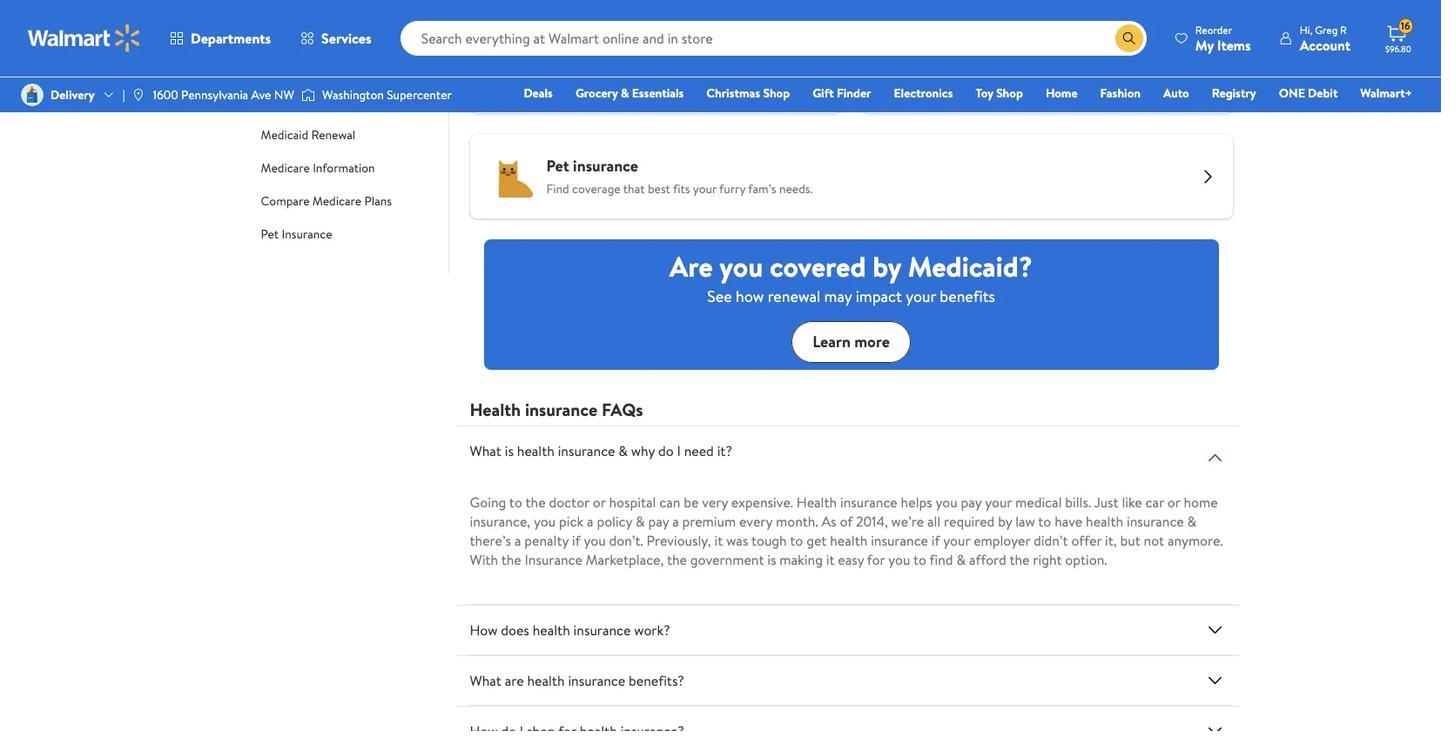 Task type: describe. For each thing, give the bounding box(es) containing it.
to right 'law'
[[1038, 512, 1051, 531]]

medicaid renewal
[[261, 126, 355, 144]]

one
[[1279, 84, 1305, 102]]

insurance inside pet insurance link
[[282, 226, 332, 243]]

car
[[1146, 493, 1164, 512]]

walmart image
[[28, 24, 141, 52]]

employer
[[974, 531, 1030, 550]]

we're
[[891, 512, 924, 531]]

essentials
[[632, 84, 684, 102]]

 image for washington supercenter
[[301, 86, 315, 104]]

0 vertical spatial home link
[[261, 58, 293, 77]]

departments
[[191, 29, 271, 48]]

impact
[[856, 285, 902, 307]]

1 horizontal spatial a
[[587, 512, 593, 531]]

learn for find
[[505, 70, 534, 87]]

can
[[659, 493, 680, 512]]

learn more button for information
[[491, 64, 579, 92]]

learn more button for benefit
[[882, 64, 970, 92]]

benefits?
[[629, 671, 684, 690]]

to left find
[[913, 550, 926, 569]]

the down premium
[[667, 550, 687, 569]]

deals link
[[516, 84, 561, 103]]

on
[[581, 33, 595, 51]]

offer
[[1071, 531, 1102, 550]]

more for information
[[537, 70, 565, 87]]

medicare information link
[[261, 158, 375, 177]]

afford
[[969, 550, 1006, 569]]

0 vertical spatial home
[[261, 60, 293, 77]]

more for benefit
[[929, 70, 957, 87]]

0 vertical spatial benefits
[[598, 33, 641, 51]]

very
[[702, 493, 728, 512]]

individual & family plans
[[261, 93, 386, 111]]

1 horizontal spatial more
[[854, 331, 890, 353]]

you left pick
[[534, 512, 556, 531]]

1 horizontal spatial learn more
[[812, 331, 890, 353]]

there's
[[470, 531, 511, 550]]

health inside going to the doctor or hospital can be very expensive. health insurance helps you pay your medical bills. just like car or home insurance, you pick a policy & pay a premium every month. as of 2014, we're all required by law to have health insurance & there's a penalty if you don't. previously, it was tough to get health insurance if your employer didn't offer it, but not anymore. with the insurance marketplace, the government is making it easy for you to find & afford the right option.
[[797, 493, 837, 512]]

registry link
[[1204, 84, 1264, 103]]

services inside dropdown button
[[321, 29, 371, 48]]

fits
[[673, 180, 690, 198]]

health insurance faqs
[[470, 398, 643, 421]]

& right car
[[1187, 512, 1197, 531]]

insurance inside going to the doctor or hospital can be very expensive. health insurance helps you pay your medical bills. just like car or home insurance, you pick a policy & pay a premium every month. as of 2014, we're all required by law to have health insurance & there's a penalty if you don't. previously, it was tough to get health insurance if your employer didn't offer it, but not anymore. with the insurance marketplace, the government is making it easy for you to find & afford the right option.
[[525, 550, 582, 569]]

medicare insurance. find information on benefits for people over 65. learn more. image
[[745, 17, 841, 113]]

all
[[927, 512, 941, 531]]

individual
[[261, 93, 311, 111]]

auto
[[1163, 84, 1189, 102]]

helps
[[901, 493, 932, 512]]

your inside pet insurance find coverage that best fits your furry fam's needs.
[[693, 180, 717, 198]]

 image for 1600 pennsylvania ave nw
[[132, 88, 146, 102]]

1 65. from the left
[[727, 33, 742, 51]]

debit
[[1308, 84, 1338, 102]]

don't.
[[609, 531, 643, 550]]

under
[[1066, 33, 1096, 51]]

tough
[[751, 531, 787, 550]]

Walmart Site-Wide search field
[[400, 21, 1147, 56]]

covered
[[770, 247, 866, 285]]

have
[[1055, 512, 1082, 531]]

insurance,
[[470, 512, 530, 531]]

every
[[739, 512, 772, 531]]

bills.
[[1065, 493, 1091, 512]]

& left why
[[618, 441, 628, 461]]

are
[[505, 671, 524, 690]]

shop for toy shop
[[996, 84, 1023, 102]]

see
[[707, 285, 732, 307]]

departments button
[[155, 17, 286, 59]]

government
[[690, 550, 764, 569]]

furry
[[719, 180, 746, 198]]

1 or from the left
[[593, 493, 606, 512]]

16
[[1401, 18, 1410, 33]]

fashion link
[[1092, 84, 1149, 103]]

0 vertical spatial find
[[491, 33, 514, 51]]

going
[[470, 493, 506, 512]]

i
[[677, 441, 681, 461]]

one debit
[[1279, 84, 1338, 102]]

premium
[[682, 512, 736, 531]]

learn more for information
[[505, 70, 565, 87]]

christmas shop link
[[699, 84, 798, 103]]

deals
[[524, 84, 553, 102]]

grocery
[[575, 84, 618, 102]]

how does health insurance work? image
[[1205, 620, 1226, 641]]

best
[[648, 180, 670, 198]]

what is health insurance & why do i need it? image
[[1205, 448, 1226, 468]]

expensive.
[[731, 493, 793, 512]]

didn't
[[1034, 531, 1068, 550]]

services button
[[286, 17, 386, 59]]

what are health insurance benefits? image
[[1205, 670, 1226, 691]]

search icon image
[[1122, 31, 1136, 45]]

information
[[313, 159, 375, 177]]

0 horizontal spatial pay
[[648, 512, 669, 531]]

account
[[1300, 35, 1350, 54]]

explore
[[882, 33, 923, 51]]

you right pick
[[584, 531, 606, 550]]

|
[[122, 86, 125, 104]]

2 horizontal spatial a
[[672, 512, 679, 531]]

it?
[[717, 441, 732, 461]]

need
[[684, 441, 714, 461]]

to left get
[[790, 531, 803, 550]]

benefits inside are you covered by medicaid? see how renewal may impact your benefits
[[940, 285, 995, 307]]

for inside going to the doctor or hospital can be very expensive. health insurance helps you pay your medical bills. just like car or home insurance, you pick a policy & pay a premium every month. as of 2014, we're all required by law to have health insurance & there's a penalty if you don't. previously, it was tough to get health insurance if your employer didn't offer it, but not anymore. with the insurance marketplace, the government is making it easy for you to find & afford the right option.
[[867, 550, 885, 569]]

work?
[[634, 621, 670, 640]]

not
[[1144, 531, 1164, 550]]

find information on benefits for people over 65.
[[491, 33, 742, 51]]

1600 pennsylvania ave nw
[[153, 86, 294, 104]]

how
[[470, 621, 498, 640]]

plans
[[359, 93, 386, 111]]

family
[[324, 93, 356, 111]]

making
[[780, 550, 823, 569]]

reorder
[[1195, 22, 1232, 37]]

may
[[824, 285, 852, 307]]

home
[[1184, 493, 1218, 512]]

how does health insurance work?
[[470, 621, 670, 640]]

previously,
[[647, 531, 711, 550]]

2 65. from the left
[[1099, 33, 1115, 51]]

pet insurance. find coverage that best fits your furry fam's needs. image
[[491, 155, 532, 197]]

my
[[1195, 35, 1214, 54]]

individual & family plans link
[[261, 91, 386, 111]]

walmart+ link
[[1353, 84, 1420, 103]]

1 horizontal spatial pay
[[961, 493, 982, 512]]

compare medicare plans link
[[261, 191, 392, 210]]

you down the 'we're'
[[888, 550, 910, 569]]

2 or from the left
[[1167, 493, 1180, 512]]

reorder my items
[[1195, 22, 1251, 54]]

greg
[[1315, 22, 1338, 37]]

how
[[736, 285, 764, 307]]

0 horizontal spatial for
[[643, 33, 659, 51]]



Task type: locate. For each thing, give the bounding box(es) containing it.
clear search field text image
[[1094, 31, 1108, 45]]

insurance down pick
[[525, 550, 582, 569]]

1 horizontal spatial learn
[[812, 331, 851, 353]]

find
[[491, 33, 514, 51], [546, 180, 569, 198]]

be
[[684, 493, 699, 512]]

& right grocery
[[621, 84, 629, 102]]

& right the 'policy'
[[636, 512, 645, 531]]

1 vertical spatial by
[[998, 512, 1012, 531]]

pet right "pet insurance. find coverage that best fits your furry fam's needs." icon
[[546, 155, 569, 177]]

home link up nw
[[261, 58, 293, 77]]

0 horizontal spatial it
[[714, 531, 723, 550]]

a left be
[[672, 512, 679, 531]]

 image
[[21, 84, 44, 106]]

by inside going to the doctor or hospital can be very expensive. health insurance helps you pay your medical bills. just like car or home insurance, you pick a policy & pay a premium every month. as of 2014, we're all required by law to have health insurance & there's a penalty if you don't. previously, it was tough to get health insurance if your employer didn't offer it, but not anymore. with the insurance marketplace, the government is making it easy for you to find & afford the right option.
[[998, 512, 1012, 531]]

you inside are you covered by medicaid? see how renewal may impact your benefits
[[720, 247, 763, 285]]

or
[[593, 493, 606, 512], [1167, 493, 1180, 512]]

hospital
[[609, 493, 656, 512]]

gift
[[813, 84, 834, 102]]

as
[[821, 512, 836, 531]]

0 horizontal spatial by
[[873, 247, 901, 285]]

for right easy
[[867, 550, 885, 569]]

information
[[516, 33, 578, 51]]

1 horizontal spatial  image
[[301, 86, 315, 104]]

0 horizontal spatial people
[[662, 33, 698, 51]]

pet down compare
[[261, 226, 279, 243]]

2 horizontal spatial learn
[[896, 70, 926, 87]]

0 vertical spatial what
[[470, 441, 501, 461]]

0 horizontal spatial benefits
[[598, 33, 641, 51]]

1 vertical spatial pet
[[261, 226, 279, 243]]

medicaid renewal link
[[261, 125, 355, 144]]

by left 'law'
[[998, 512, 1012, 531]]

it left was
[[714, 531, 723, 550]]

like
[[1122, 493, 1142, 512]]

 image right the '|'
[[132, 88, 146, 102]]

walmart insurance services image
[[212, 10, 247, 44]]

1 shop from the left
[[763, 84, 790, 102]]

supercenter
[[387, 86, 452, 104]]

anymore.
[[1168, 531, 1223, 550]]

1 if from the left
[[572, 531, 580, 550]]

medicare down information
[[312, 192, 361, 210]]

1 vertical spatial insurance
[[282, 226, 332, 243]]

0 vertical spatial is
[[505, 441, 514, 461]]

learn more button down information
[[491, 64, 579, 92]]

1 horizontal spatial 65.
[[1099, 33, 1115, 51]]

find left coverage
[[546, 180, 569, 198]]

home down under
[[1046, 84, 1078, 102]]

toy shop
[[976, 84, 1023, 102]]

1 what from the top
[[470, 441, 501, 461]]

medicare
[[261, 159, 310, 177], [312, 192, 361, 210]]

learn more down 'may' on the top right of page
[[812, 331, 890, 353]]

more down information
[[537, 70, 565, 87]]

your right all
[[943, 531, 970, 550]]

1 horizontal spatial is
[[767, 550, 776, 569]]

delivery
[[51, 86, 95, 104]]

65. right over at the top of page
[[727, 33, 742, 51]]

insurance inside pet insurance find coverage that best fits your furry fam's needs.
[[573, 155, 638, 177]]

learn more for benefit
[[896, 70, 957, 87]]

0 horizontal spatial or
[[593, 493, 606, 512]]

shop right 'christmas' on the top of the page
[[763, 84, 790, 102]]

insurance right walmart insurance services image on the top
[[261, 18, 312, 36]]

what left "are"
[[470, 671, 501, 690]]

pet for insurance
[[546, 155, 569, 177]]

0 vertical spatial insurance
[[261, 18, 312, 36]]

is inside going to the doctor or hospital can be very expensive. health insurance helps you pay your medical bills. just like car or home insurance, you pick a policy & pay a premium every month. as of 2014, we're all required by law to have health insurance & there's a penalty if you don't. previously, it was tough to get health insurance if your employer didn't offer it, but not anymore. with the insurance marketplace, the government is making it easy for you to find & afford the right option.
[[767, 550, 776, 569]]

health
[[470, 398, 521, 421], [797, 493, 837, 512]]

2 horizontal spatial for
[[1008, 33, 1024, 51]]

going to the doctor or hospital can be very expensive. health insurance helps you pay your medical bills. just like car or home insurance, you pick a policy & pay a premium every month. as of 2014, we're all required by law to have health insurance & there's a penalty if you don't. previously, it was tough to get health insurance if your employer didn't offer it, but not anymore. with the insurance marketplace, the government is making it easy for you to find & afford the right option.
[[470, 493, 1223, 569]]

0 horizontal spatial if
[[572, 531, 580, 550]]

what for what are health insurance benefits?
[[470, 671, 501, 690]]

1 horizontal spatial people
[[1027, 33, 1063, 51]]

if right penalty
[[572, 531, 580, 550]]

1 horizontal spatial find
[[546, 180, 569, 198]]

by right 'may' on the top right of page
[[873, 247, 901, 285]]

1 horizontal spatial for
[[867, 550, 885, 569]]

learn more link
[[792, 321, 911, 363]]

options
[[966, 33, 1006, 51]]

why
[[631, 441, 655, 461]]

grocery & essentials
[[575, 84, 684, 102]]

services
[[315, 18, 359, 36], [321, 29, 371, 48]]

1 horizontal spatial benefits
[[940, 285, 995, 307]]

shop inside toy shop link
[[996, 84, 1023, 102]]

0 horizontal spatial  image
[[132, 88, 146, 102]]

your right fits at the top left of page
[[693, 180, 717, 198]]

2 horizontal spatial learn more
[[896, 70, 957, 87]]

0 horizontal spatial pet
[[261, 226, 279, 243]]

1 horizontal spatial pet
[[546, 155, 569, 177]]

learn
[[505, 70, 534, 87], [896, 70, 926, 87], [812, 331, 851, 353]]

finder
[[837, 84, 871, 102]]

learn down 'may' on the top right of page
[[812, 331, 851, 353]]

you right are
[[720, 247, 763, 285]]

learn more button down benefit
[[882, 64, 970, 92]]

individual and family plans. explore benefit options for people under 65. learn more. image
[[1137, 17, 1233, 113]]

medical
[[1015, 493, 1062, 512]]

penalty
[[524, 531, 569, 550]]

learn more
[[505, 70, 565, 87], [896, 70, 957, 87], [812, 331, 890, 353]]

0 horizontal spatial a
[[515, 531, 521, 550]]

or right doctor
[[593, 493, 606, 512]]

the right with
[[501, 550, 521, 569]]

the left right
[[1009, 550, 1030, 569]]

0 horizontal spatial medicare
[[261, 159, 310, 177]]

is left making
[[767, 550, 776, 569]]

65. left search icon
[[1099, 33, 1115, 51]]

compare medicare plans
[[261, 192, 392, 210]]

renewal
[[768, 285, 820, 307]]

compare
[[261, 192, 310, 210]]

1 horizontal spatial learn more button
[[882, 64, 970, 92]]

1 vertical spatial find
[[546, 180, 569, 198]]

do
[[658, 441, 674, 461]]

1 horizontal spatial shop
[[996, 84, 1023, 102]]

your left 'law'
[[985, 493, 1012, 512]]

1 horizontal spatial or
[[1167, 493, 1180, 512]]

pay right all
[[961, 493, 982, 512]]

home link down under
[[1038, 84, 1085, 103]]

pet inside pet insurance find coverage that best fits your furry fam's needs.
[[546, 155, 569, 177]]

if
[[572, 531, 580, 550], [931, 531, 940, 550]]

ave
[[251, 86, 271, 104]]

to right going
[[509, 493, 522, 512]]

your
[[693, 180, 717, 198], [906, 285, 936, 307], [985, 493, 1012, 512], [943, 531, 970, 550]]

health for how does health insurance work?
[[533, 621, 570, 640]]

find inside pet insurance find coverage that best fits your furry fam's needs.
[[546, 180, 569, 198]]

1600
[[153, 86, 178, 104]]

1 vertical spatial home
[[1046, 84, 1078, 102]]

1 horizontal spatial medicare
[[312, 192, 361, 210]]

registry
[[1212, 84, 1256, 102]]

& right find
[[956, 550, 966, 569]]

0 horizontal spatial learn more
[[505, 70, 565, 87]]

what up going
[[470, 441, 501, 461]]

washington supercenter
[[322, 86, 452, 104]]

home link
[[261, 58, 293, 77], [1038, 84, 1085, 103]]

for right the options
[[1008, 33, 1024, 51]]

1 horizontal spatial home
[[1046, 84, 1078, 102]]

marketplace,
[[586, 550, 664, 569]]

insurance services
[[261, 18, 359, 36]]

2 learn more button from the left
[[882, 64, 970, 92]]

2 what from the top
[[470, 671, 501, 690]]

0 vertical spatial pet
[[546, 155, 569, 177]]

are
[[670, 247, 713, 285]]

1 vertical spatial home link
[[1038, 84, 1085, 103]]

1 people from the left
[[662, 33, 698, 51]]

0 horizontal spatial is
[[505, 441, 514, 461]]

medicare up compare
[[261, 159, 310, 177]]

what are health insurance benefits?
[[470, 671, 684, 690]]

0 horizontal spatial home
[[261, 60, 293, 77]]

people left over at the top of page
[[662, 33, 698, 51]]

0 horizontal spatial home link
[[261, 58, 293, 77]]

for up 'essentials'
[[643, 33, 659, 51]]

2 horizontal spatial more
[[929, 70, 957, 87]]

a right pick
[[587, 512, 593, 531]]

or right car
[[1167, 493, 1180, 512]]

1 horizontal spatial if
[[931, 531, 940, 550]]

health for what are health insurance benefits?
[[527, 671, 565, 690]]

learn for explore
[[896, 70, 926, 87]]

benefit
[[926, 33, 964, 51]]

1 vertical spatial what
[[470, 671, 501, 690]]

walmart+
[[1360, 84, 1412, 102]]

electronics link
[[886, 84, 961, 103]]

health
[[517, 441, 555, 461], [1086, 512, 1123, 531], [830, 531, 868, 550], [533, 621, 570, 640], [527, 671, 565, 690]]

a right there's at left
[[515, 531, 521, 550]]

1 horizontal spatial by
[[998, 512, 1012, 531]]

1 vertical spatial is
[[767, 550, 776, 569]]

policy
[[597, 512, 632, 531]]

just
[[1094, 493, 1119, 512]]

nw
[[274, 86, 294, 104]]

how do i shop for health insurance? image
[[1205, 721, 1226, 731]]

shop for christmas shop
[[763, 84, 790, 102]]

what
[[470, 441, 501, 461], [470, 671, 501, 690]]

was
[[726, 531, 748, 550]]

pick
[[559, 512, 584, 531]]

health for what is health insurance & why do i need it?
[[517, 441, 555, 461]]

is
[[505, 441, 514, 461], [767, 550, 776, 569]]

0 horizontal spatial 65.
[[727, 33, 742, 51]]

by
[[873, 247, 901, 285], [998, 512, 1012, 531]]

the
[[525, 493, 546, 512], [501, 550, 521, 569], [667, 550, 687, 569], [1009, 550, 1030, 569]]

insurance down compare medicare plans
[[282, 226, 332, 243]]

learn down information
[[505, 70, 534, 87]]

insurance
[[261, 18, 312, 36], [282, 226, 332, 243], [525, 550, 582, 569]]

learn more button
[[491, 64, 579, 92], [882, 64, 970, 92]]

auto link
[[1155, 84, 1197, 103]]

what for what is health insurance & why do i need it?
[[470, 441, 501, 461]]

coverage
[[572, 180, 621, 198]]

& left family
[[313, 93, 322, 111]]

hi, greg r account
[[1300, 22, 1350, 54]]

learn down 'explore'
[[896, 70, 926, 87]]

pet insurance
[[261, 226, 332, 243]]

if right the 'we're'
[[931, 531, 940, 550]]

2 if from the left
[[931, 531, 940, 550]]

shop right toy at the top of the page
[[996, 84, 1023, 102]]

1 vertical spatial benefits
[[940, 285, 995, 307]]

your inside are you covered by medicaid? see how renewal may impact your benefits
[[906, 285, 936, 307]]

1 horizontal spatial it
[[826, 550, 835, 569]]

2 vertical spatial insurance
[[525, 550, 582, 569]]

1 learn more button from the left
[[491, 64, 579, 92]]

 image
[[301, 86, 315, 104], [132, 88, 146, 102]]

pet insurance link
[[261, 224, 332, 243]]

2 people from the left
[[1027, 33, 1063, 51]]

over
[[701, 33, 724, 51]]

people
[[662, 33, 698, 51], [1027, 33, 1063, 51]]

by inside are you covered by medicaid? see how renewal may impact your benefits
[[873, 247, 901, 285]]

your right impact
[[906, 285, 936, 307]]

2 shop from the left
[[996, 84, 1023, 102]]

more
[[537, 70, 565, 87], [929, 70, 957, 87], [854, 331, 890, 353]]

required
[[944, 512, 995, 531]]

people left under
[[1027, 33, 1063, 51]]

1 horizontal spatial home link
[[1038, 84, 1085, 103]]

more down benefit
[[929, 70, 957, 87]]

pet for insurance
[[261, 226, 279, 243]]

1 vertical spatial health
[[797, 493, 837, 512]]

you right helps
[[936, 493, 958, 512]]

0 vertical spatial medicare
[[261, 159, 310, 177]]

is up going
[[505, 441, 514, 461]]

find left information
[[491, 33, 514, 51]]

1 horizontal spatial health
[[797, 493, 837, 512]]

pay right don't.
[[648, 512, 669, 531]]

more down impact
[[854, 331, 890, 353]]

the left doctor
[[525, 493, 546, 512]]

0 horizontal spatial health
[[470, 398, 521, 421]]

are you covered by medicaid? see how renewal may impact your benefits
[[670, 247, 1033, 307]]

0 horizontal spatial find
[[491, 33, 514, 51]]

it
[[714, 531, 723, 550], [826, 550, 835, 569]]

learn more down information
[[505, 70, 565, 87]]

home up nw
[[261, 60, 293, 77]]

0 vertical spatial health
[[470, 398, 521, 421]]

easy
[[838, 550, 864, 569]]

0 horizontal spatial learn more button
[[491, 64, 579, 92]]

shop inside 'christmas shop' link
[[763, 84, 790, 102]]

 image right nw
[[301, 86, 315, 104]]

1 vertical spatial medicare
[[312, 192, 361, 210]]

0 horizontal spatial learn
[[505, 70, 534, 87]]

with
[[470, 550, 498, 569]]

0 horizontal spatial shop
[[763, 84, 790, 102]]

learn more down benefit
[[896, 70, 957, 87]]

0 vertical spatial by
[[873, 247, 901, 285]]

Search search field
[[400, 21, 1147, 56]]

0 horizontal spatial more
[[537, 70, 565, 87]]

needs.
[[779, 180, 813, 198]]

it left easy
[[826, 550, 835, 569]]

faqs
[[602, 398, 643, 421]]

65.
[[727, 33, 742, 51], [1099, 33, 1115, 51]]

christmas shop
[[706, 84, 790, 102]]



Task type: vqa. For each thing, say whether or not it's contained in the screenshot.
'Registry' link
yes



